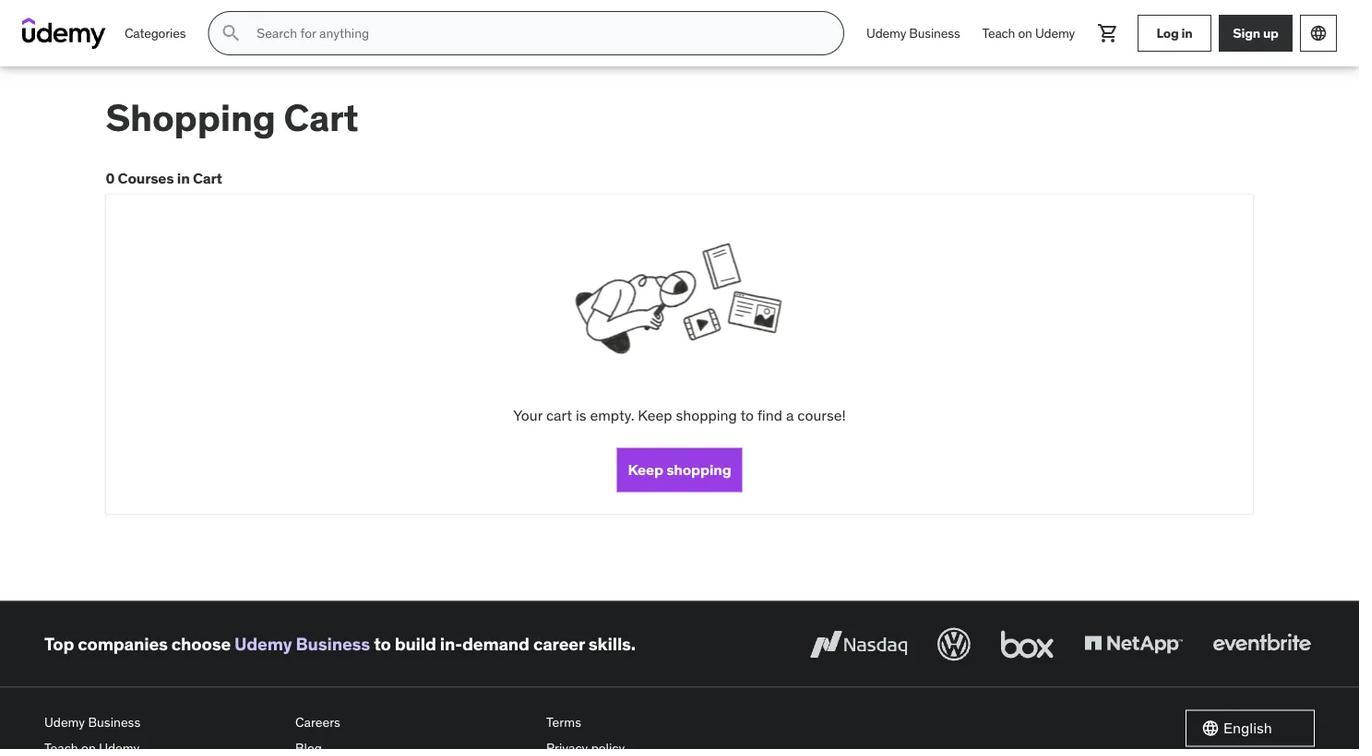 Task type: describe. For each thing, give the bounding box(es) containing it.
sign up
[[1233, 25, 1279, 41]]

0 vertical spatial cart
[[284, 95, 358, 141]]

your
[[513, 406, 543, 425]]

english
[[1224, 719, 1273, 738]]

eventbrite image
[[1209, 624, 1315, 665]]

skills.
[[589, 633, 636, 655]]

top
[[44, 633, 74, 655]]

teach
[[983, 25, 1016, 41]]

2 horizontal spatial business
[[909, 25, 960, 41]]

1 vertical spatial in
[[177, 169, 190, 188]]

1 horizontal spatial business
[[296, 633, 370, 655]]

terms
[[546, 714, 581, 731]]

0 horizontal spatial business
[[88, 714, 141, 731]]

up
[[1264, 25, 1279, 41]]

keep shopping link
[[617, 448, 743, 492]]

empty.
[[590, 406, 635, 425]]

companies
[[78, 633, 168, 655]]

1 vertical spatial udemy business link
[[235, 633, 370, 655]]

demand
[[462, 633, 530, 655]]

cart
[[546, 406, 572, 425]]

netapp image
[[1081, 624, 1187, 665]]

1 vertical spatial shopping
[[667, 461, 732, 479]]

on
[[1018, 25, 1033, 41]]

shopping cart
[[106, 95, 358, 141]]

career
[[533, 633, 585, 655]]

1 vertical spatial cart
[[193, 169, 222, 188]]

categories
[[125, 25, 186, 41]]

find
[[758, 406, 783, 425]]

0 vertical spatial udemy business
[[867, 25, 960, 41]]

sign
[[1233, 25, 1261, 41]]

shopping cart with 0 items image
[[1097, 22, 1120, 44]]

log in
[[1157, 25, 1193, 41]]

submit search image
[[220, 22, 242, 44]]

small image
[[1202, 720, 1220, 738]]

terms link
[[546, 710, 783, 736]]

2 vertical spatial udemy business link
[[44, 710, 281, 736]]

log
[[1157, 25, 1179, 41]]

build
[[395, 633, 436, 655]]

choose
[[172, 633, 231, 655]]

udemy image
[[22, 18, 106, 49]]

choose a language image
[[1310, 24, 1328, 42]]



Task type: vqa. For each thing, say whether or not it's contained in the screenshot.
a
yes



Task type: locate. For each thing, give the bounding box(es) containing it.
business up careers
[[296, 633, 370, 655]]

to left find
[[741, 406, 754, 425]]

sign up link
[[1219, 15, 1293, 52]]

a
[[786, 406, 794, 425]]

1 horizontal spatial to
[[741, 406, 754, 425]]

shopping down your cart is empty. keep shopping to find a course!
[[667, 461, 732, 479]]

shopping up keep shopping at the bottom of the page
[[676, 406, 737, 425]]

0 horizontal spatial cart
[[193, 169, 222, 188]]

1 horizontal spatial cart
[[284, 95, 358, 141]]

udemy business link left teach
[[856, 11, 971, 55]]

0 courses in cart
[[106, 169, 222, 188]]

teach on udemy
[[983, 25, 1075, 41]]

business
[[909, 25, 960, 41], [296, 633, 370, 655], [88, 714, 141, 731]]

1 vertical spatial business
[[296, 633, 370, 655]]

udemy business link up careers
[[235, 633, 370, 655]]

udemy business link
[[856, 11, 971, 55], [235, 633, 370, 655], [44, 710, 281, 736]]

0 vertical spatial in
[[1182, 25, 1193, 41]]

udemy business left teach
[[867, 25, 960, 41]]

0 vertical spatial udemy business link
[[856, 11, 971, 55]]

english button
[[1186, 710, 1315, 747]]

top companies choose udemy business to build in-demand career skills.
[[44, 633, 636, 655]]

0 vertical spatial keep
[[638, 406, 672, 425]]

0 vertical spatial to
[[741, 406, 754, 425]]

box image
[[997, 624, 1059, 665]]

to
[[741, 406, 754, 425], [374, 633, 391, 655]]

to left "build"
[[374, 633, 391, 655]]

careers link
[[295, 710, 532, 736]]

in right log
[[1182, 25, 1193, 41]]

1 vertical spatial udemy business
[[44, 714, 141, 731]]

course!
[[798, 406, 846, 425]]

careers
[[295, 714, 341, 731]]

udemy business
[[867, 25, 960, 41], [44, 714, 141, 731]]

your cart is empty. keep shopping to find a course!
[[513, 406, 846, 425]]

udemy business link down choose at the bottom of the page
[[44, 710, 281, 736]]

courses
[[118, 169, 174, 188]]

udemy business down companies
[[44, 714, 141, 731]]

keep down empty.
[[628, 461, 663, 479]]

in inside log in "link"
[[1182, 25, 1193, 41]]

udemy
[[867, 25, 907, 41], [1036, 25, 1075, 41], [235, 633, 292, 655], [44, 714, 85, 731]]

1 horizontal spatial in
[[1182, 25, 1193, 41]]

0 vertical spatial business
[[909, 25, 960, 41]]

0
[[106, 169, 115, 188]]

0 horizontal spatial in
[[177, 169, 190, 188]]

1 horizontal spatial udemy business
[[867, 25, 960, 41]]

shopping
[[106, 95, 276, 141]]

log in link
[[1138, 15, 1212, 52]]

keep shopping
[[628, 461, 732, 479]]

1 vertical spatial keep
[[628, 461, 663, 479]]

1 vertical spatial to
[[374, 633, 391, 655]]

business down companies
[[88, 714, 141, 731]]

0 vertical spatial shopping
[[676, 406, 737, 425]]

in
[[1182, 25, 1193, 41], [177, 169, 190, 188]]

cart
[[284, 95, 358, 141], [193, 169, 222, 188]]

categories button
[[114, 11, 197, 55]]

volkswagen image
[[934, 624, 975, 665]]

0 horizontal spatial udemy business
[[44, 714, 141, 731]]

0 horizontal spatial to
[[374, 633, 391, 655]]

is
[[576, 406, 587, 425]]

2 vertical spatial business
[[88, 714, 141, 731]]

business left teach
[[909, 25, 960, 41]]

teach on udemy link
[[971, 11, 1086, 55]]

Search for anything text field
[[253, 18, 822, 49]]

keep right empty.
[[638, 406, 672, 425]]

shopping
[[676, 406, 737, 425], [667, 461, 732, 479]]

in right courses
[[177, 169, 190, 188]]

nasdaq image
[[806, 624, 912, 665]]

keep
[[638, 406, 672, 425], [628, 461, 663, 479]]

in-
[[440, 633, 462, 655]]



